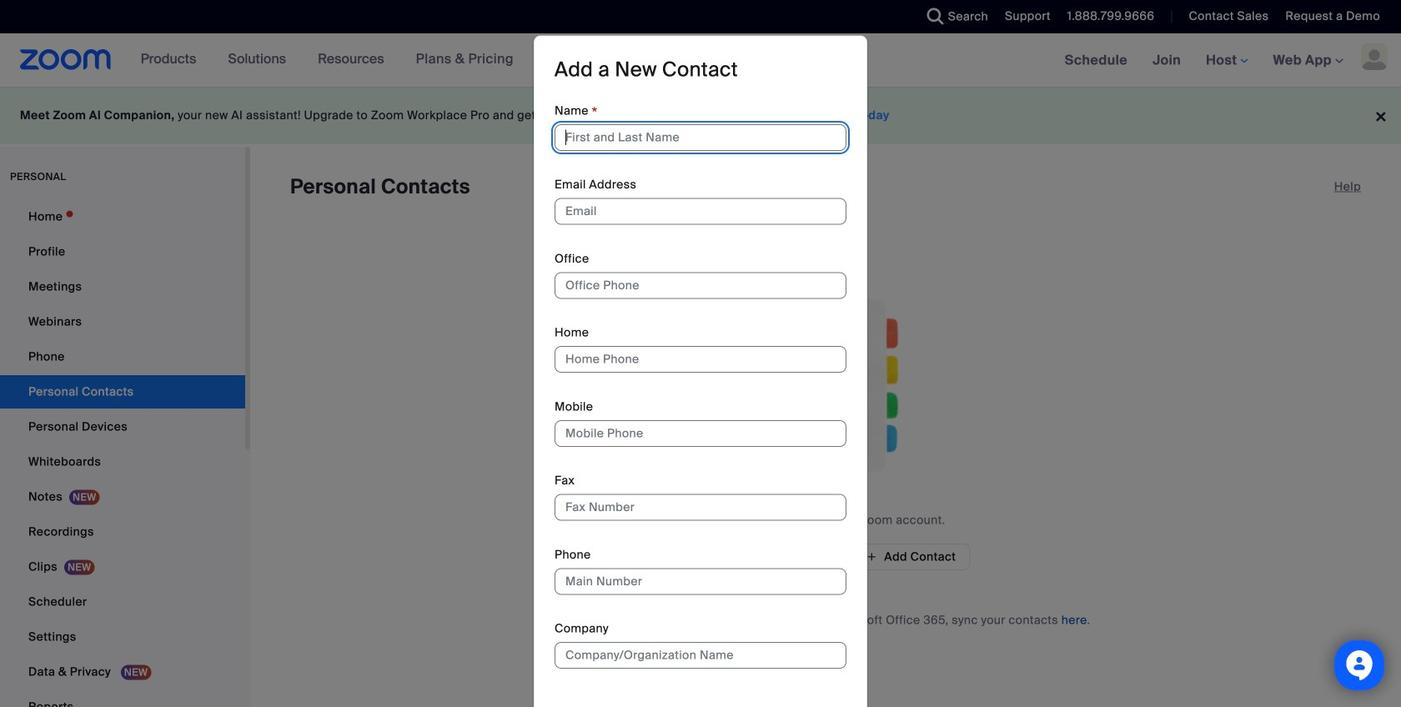 Task type: locate. For each thing, give the bounding box(es) containing it.
Home Phone text field
[[555, 346, 847, 373]]

banner
[[0, 33, 1401, 88]]

add image
[[866, 550, 878, 565]]

meetings navigation
[[1052, 33, 1401, 88]]

First and Last Name text field
[[555, 124, 847, 151]]

Mobile Phone text field
[[555, 420, 847, 447]]

footer
[[0, 87, 1401, 144]]

dialog
[[534, 35, 867, 707]]



Task type: describe. For each thing, give the bounding box(es) containing it.
Office Phone text field
[[555, 272, 847, 299]]

personal menu menu
[[0, 200, 245, 707]]

Email text field
[[555, 198, 847, 225]]

product information navigation
[[128, 33, 526, 87]]

Main Number text field
[[555, 568, 847, 595]]

Fax Number text field
[[555, 494, 847, 521]]

Company/Organization Name text field
[[555, 642, 847, 669]]



Task type: vqa. For each thing, say whether or not it's contained in the screenshot.
Profile picture on the right top
no



